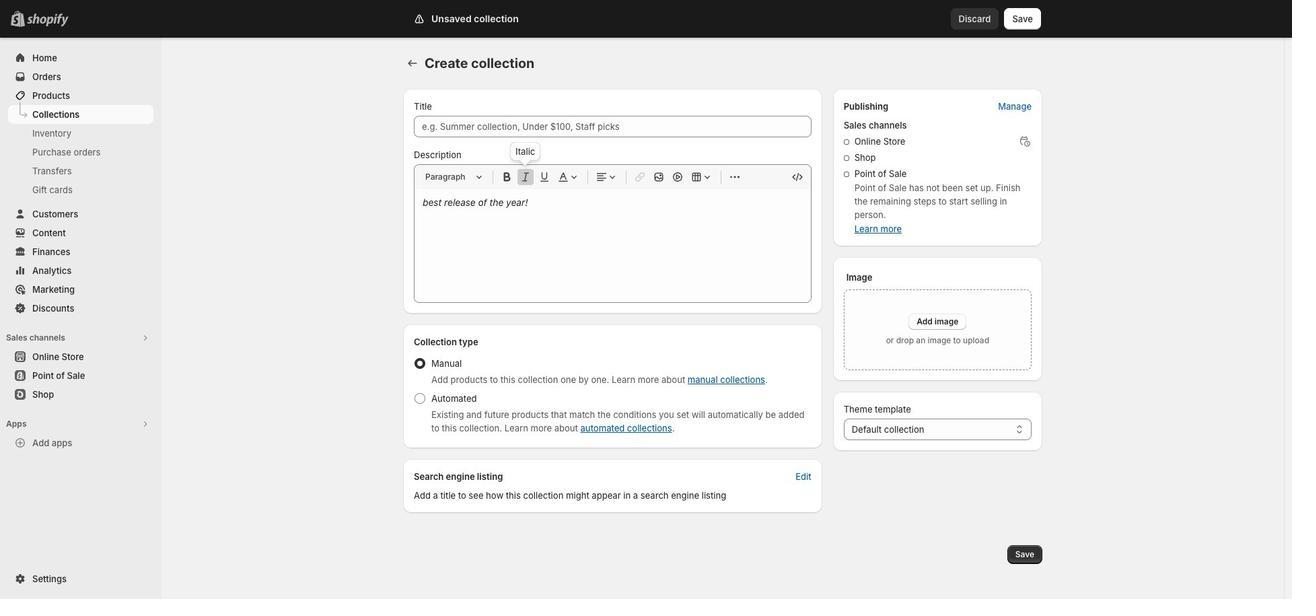 Task type: locate. For each thing, give the bounding box(es) containing it.
tooltip
[[510, 142, 541, 161]]



Task type: vqa. For each thing, say whether or not it's contained in the screenshot.
E.G. SUMMER COLLECTION, UNDER $100, STAFF PICKS text box
yes



Task type: describe. For each thing, give the bounding box(es) containing it.
shopify image
[[30, 13, 71, 27]]

e.g. Summer collection, Under $100, Staff picks text field
[[414, 116, 811, 137]]



